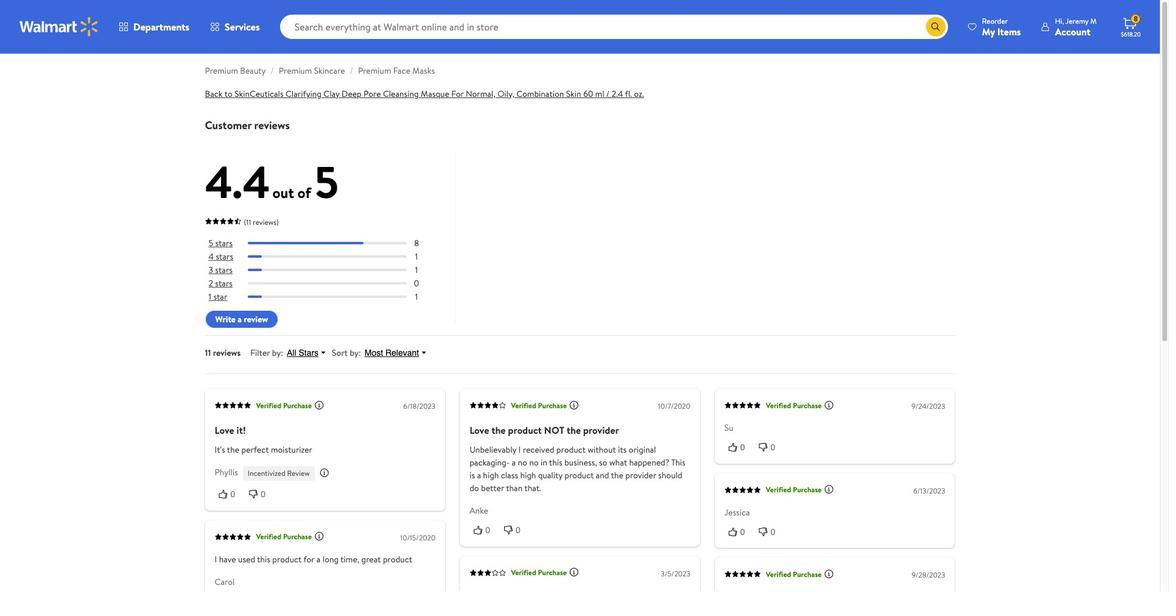 Task type: describe. For each thing, give the bounding box(es) containing it.
time,
[[341, 553, 360, 565]]

0 horizontal spatial i
[[215, 553, 217, 565]]

2
[[209, 277, 213, 290]]

1 no from the left
[[518, 457, 528, 469]]

8 for 8 $618.20
[[1135, 14, 1139, 24]]

1 horizontal spatial /
[[350, 65, 353, 77]]

the right not
[[567, 424, 581, 437]]

reviews for customer reviews
[[254, 118, 290, 133]]

(11 reviews) link
[[205, 214, 279, 228]]

clay
[[324, 88, 340, 100]]

it's the perfect moisturizer
[[215, 444, 313, 456]]

star
[[213, 291, 228, 303]]

walmart image
[[19, 17, 99, 37]]

its
[[618, 444, 627, 456]]

moisturizer
[[271, 444, 313, 456]]

skin
[[566, 88, 582, 100]]

2 no from the left
[[530, 457, 539, 469]]

verified purchase for 3/5/2023
[[511, 568, 567, 578]]

reorder my items
[[983, 16, 1022, 38]]

purchase for 9/24/2023
[[793, 400, 822, 411]]

verified purchase information image for 10/15/2020
[[315, 531, 324, 541]]

premium skincare link
[[279, 65, 345, 77]]

services button
[[200, 12, 270, 41]]

reorder
[[983, 16, 1009, 26]]

stars for 2 stars
[[215, 277, 233, 290]]

4
[[209, 250, 214, 263]]

services
[[225, 20, 260, 34]]

stars for 4 stars
[[216, 250, 233, 263]]

better
[[481, 482, 505, 494]]

11
[[205, 347, 211, 359]]

6/13/2023
[[914, 486, 946, 496]]

2 high from the left
[[521, 469, 536, 482]]

premium beauty / premium skincare / premium face masks
[[205, 65, 435, 77]]

verified for 10/15/2020
[[256, 532, 282, 542]]

reviews)
[[253, 217, 279, 227]]

packaging-
[[470, 457, 510, 469]]

verified purchase information image for 10/7/2020
[[570, 400, 579, 410]]

4.4
[[205, 151, 270, 212]]

my
[[983, 25, 996, 38]]

filter
[[251, 347, 270, 359]]

progress bar for 4 stars
[[248, 255, 407, 258]]

verified purchase for 9/24/2023
[[766, 400, 822, 411]]

8 $618.20
[[1122, 14, 1142, 38]]

verified for 9/24/2023
[[766, 400, 792, 411]]

8 for 8
[[414, 237, 419, 249]]

most relevant button
[[361, 347, 433, 359]]

the inside unbelievably i received product without its original packaging- a no no in this business, so what happened? this is a high class high quality product and the provider should do better than that.
[[611, 469, 624, 482]]

verified for 6/13/2023
[[766, 485, 792, 495]]

without
[[588, 444, 616, 456]]

11 reviews
[[205, 347, 241, 359]]

most relevant
[[365, 348, 419, 358]]

1 for 1 star
[[415, 291, 418, 303]]

in
[[541, 457, 548, 469]]

business,
[[565, 457, 597, 469]]

verified purchase for 10/7/2020
[[511, 400, 567, 411]]

write
[[215, 313, 236, 326]]

reviews for 11 reviews
[[213, 347, 241, 359]]

than
[[506, 482, 523, 494]]

m
[[1091, 16, 1097, 26]]

masks
[[413, 65, 435, 77]]

pore
[[364, 88, 381, 100]]

search icon image
[[932, 22, 941, 32]]

verified purchase information image for 3/5/2023
[[570, 567, 579, 577]]

items
[[998, 25, 1022, 38]]

verified purchase information image for 9/24/2023
[[825, 400, 834, 410]]

have
[[219, 553, 236, 565]]

normal,
[[466, 88, 496, 100]]

$618.20
[[1122, 30, 1142, 38]]

hi,
[[1056, 16, 1065, 26]]

1 horizontal spatial 5
[[315, 151, 339, 212]]

verified purchase information image for 9/28/2023
[[825, 569, 834, 579]]

3
[[209, 264, 213, 276]]

customer
[[205, 118, 252, 133]]

0 horizontal spatial /
[[271, 65, 274, 77]]

great
[[362, 553, 381, 565]]

out
[[273, 182, 294, 203]]

progress bar for 3 stars
[[248, 269, 407, 271]]

do
[[470, 482, 479, 494]]

used
[[238, 553, 255, 565]]

purchase for 6/18/2023
[[283, 400, 312, 411]]

progress bar for 5 stars
[[248, 242, 407, 244]]

purchase for 6/13/2023
[[793, 485, 822, 495]]

filter by:
[[251, 347, 283, 359]]

sort
[[332, 347, 348, 359]]

2 horizontal spatial /
[[607, 88, 610, 100]]

write a review link
[[205, 310, 279, 329]]

Search search field
[[280, 15, 949, 39]]

jessica
[[725, 506, 750, 518]]

product down business,
[[565, 469, 594, 482]]

purchase for 9/28/2023
[[793, 569, 822, 579]]

purchase for 10/7/2020
[[538, 400, 567, 411]]

all stars button
[[283, 347, 332, 359]]

stars
[[299, 348, 319, 358]]

hi, jeremy m account
[[1056, 16, 1097, 38]]

product right great
[[383, 553, 413, 565]]

by: for filter by:
[[272, 347, 283, 359]]

a up class
[[512, 457, 516, 469]]

departments button
[[108, 12, 200, 41]]

class
[[501, 469, 519, 482]]

1 vertical spatial 5
[[209, 237, 213, 249]]

verified purchase for 6/13/2023
[[766, 485, 822, 495]]

to
[[225, 88, 233, 100]]

back
[[205, 88, 223, 100]]

should
[[659, 469, 683, 482]]

1 for 3 stars
[[415, 264, 418, 276]]

oily,
[[498, 88, 515, 100]]

combination
[[517, 88, 564, 100]]

back to skinceuticals clarifying clay deep pore cleansing masque for normal, oily, combination skin 60 ml / 2.4 fl. oz. link
[[205, 88, 644, 100]]

4.4 out of 5
[[205, 151, 339, 212]]

(11
[[244, 217, 251, 227]]

5 stars
[[209, 237, 233, 249]]

this
[[672, 457, 686, 469]]

back to skinceuticals clarifying clay deep pore cleansing masque for normal, oily, combination skin 60 ml / 2.4 fl. oz.
[[205, 88, 644, 100]]

customer reviews
[[205, 118, 290, 133]]

provider inside unbelievably i received product without its original packaging- a no no in this business, so what happened? this is a high class high quality product and the provider should do better than that.
[[626, 469, 657, 482]]

phyllis
[[215, 466, 238, 479]]

so
[[600, 457, 608, 469]]

a right write
[[238, 313, 242, 326]]

it's
[[215, 444, 225, 456]]

3/5/2023
[[661, 568, 691, 579]]



Task type: vqa. For each thing, say whether or not it's contained in the screenshot.
protected
no



Task type: locate. For each thing, give the bounding box(es) containing it.
2 horizontal spatial premium
[[358, 65, 391, 77]]

1 horizontal spatial i
[[519, 444, 521, 456]]

1 vertical spatial 8
[[414, 237, 419, 249]]

0 vertical spatial this
[[550, 457, 563, 469]]

5 up 4
[[209, 237, 213, 249]]

write a review
[[215, 313, 268, 326]]

progress bar for 2 stars
[[248, 282, 407, 285]]

verified purchase for 6/18/2023
[[256, 400, 312, 411]]

i left have
[[215, 553, 217, 565]]

purchase for 10/15/2020
[[283, 532, 312, 542]]

1 horizontal spatial provider
[[626, 469, 657, 482]]

1 horizontal spatial premium
[[279, 65, 312, 77]]

love for love the product not the provider
[[470, 424, 490, 437]]

incentivized review information image
[[320, 468, 329, 478]]

this
[[550, 457, 563, 469], [257, 553, 271, 565]]

i left received
[[519, 444, 521, 456]]

0 vertical spatial 5
[[315, 151, 339, 212]]

high
[[483, 469, 499, 482], [521, 469, 536, 482]]

beauty
[[240, 65, 266, 77]]

most
[[365, 348, 383, 358]]

all stars
[[287, 348, 319, 358]]

ml
[[596, 88, 605, 100]]

love it!
[[215, 424, 246, 437]]

4 progress bar from the top
[[248, 282, 407, 285]]

0 horizontal spatial 8
[[414, 237, 419, 249]]

the right it's
[[227, 444, 240, 456]]

/
[[271, 65, 274, 77], [350, 65, 353, 77], [607, 88, 610, 100]]

for
[[304, 553, 315, 565]]

1 vertical spatial this
[[257, 553, 271, 565]]

stars right 4
[[216, 250, 233, 263]]

6/18/2023
[[404, 401, 436, 412]]

premium up the to
[[205, 65, 238, 77]]

departments
[[133, 20, 190, 34]]

0 vertical spatial provider
[[584, 424, 619, 437]]

9/28/2023
[[912, 570, 946, 580]]

2 stars
[[209, 277, 233, 290]]

purchase for 3/5/2023
[[538, 568, 567, 578]]

this inside unbelievably i received product without its original packaging- a no no in this business, so what happened? this is a high class high quality product and the provider should do better than that.
[[550, 457, 563, 469]]

0 horizontal spatial high
[[483, 469, 499, 482]]

masque
[[421, 88, 450, 100]]

verified for 3/5/2023
[[511, 568, 537, 578]]

0 horizontal spatial premium
[[205, 65, 238, 77]]

verified purchase for 9/28/2023
[[766, 569, 822, 579]]

by: left 'all'
[[272, 347, 283, 359]]

/ right ml
[[607, 88, 610, 100]]

premium up pore
[[358, 65, 391, 77]]

unbelievably
[[470, 444, 517, 456]]

premium
[[205, 65, 238, 77], [279, 65, 312, 77], [358, 65, 391, 77]]

1 high from the left
[[483, 469, 499, 482]]

not
[[545, 424, 565, 437]]

a
[[238, 313, 242, 326], [512, 457, 516, 469], [477, 469, 481, 482], [317, 553, 321, 565]]

60
[[584, 88, 594, 100]]

1 vertical spatial provider
[[626, 469, 657, 482]]

0 horizontal spatial no
[[518, 457, 528, 469]]

verified purchase information image for 6/13/2023
[[825, 485, 834, 494]]

3 progress bar from the top
[[248, 269, 407, 271]]

review
[[244, 313, 268, 326]]

cleansing
[[383, 88, 419, 100]]

long
[[323, 553, 339, 565]]

a right "is"
[[477, 469, 481, 482]]

1 horizontal spatial 8
[[1135, 14, 1139, 24]]

incentivized review
[[248, 468, 310, 479]]

original
[[629, 444, 657, 456]]

love the product not the provider
[[470, 424, 619, 437]]

(11 reviews)
[[244, 217, 279, 227]]

su
[[725, 422, 734, 434]]

a right for
[[317, 553, 321, 565]]

stars right 2
[[215, 277, 233, 290]]

product up received
[[508, 424, 542, 437]]

3 stars
[[209, 264, 233, 276]]

verified for 10/7/2020
[[511, 400, 537, 411]]

0 vertical spatial 8
[[1135, 14, 1139, 24]]

high up that.
[[521, 469, 536, 482]]

review
[[287, 468, 310, 479]]

this right "in"
[[550, 457, 563, 469]]

0 vertical spatial i
[[519, 444, 521, 456]]

0 horizontal spatial love
[[215, 424, 234, 437]]

5 progress bar from the top
[[248, 296, 407, 298]]

2 love from the left
[[470, 424, 490, 437]]

that.
[[525, 482, 542, 494]]

unbelievably i received product without its original packaging- a no no in this business, so what happened? this is a high class high quality product and the provider should do better than that.
[[470, 444, 686, 494]]

progress bar
[[248, 242, 407, 244], [248, 255, 407, 258], [248, 269, 407, 271], [248, 282, 407, 285], [248, 296, 407, 298]]

1 horizontal spatial this
[[550, 457, 563, 469]]

incentivized
[[248, 468, 286, 479]]

10/7/2020
[[659, 401, 691, 412]]

reviews down skinceuticals
[[254, 118, 290, 133]]

stars right "3"
[[215, 264, 233, 276]]

by: right sort
[[350, 347, 361, 359]]

premium face masks link
[[358, 65, 435, 77]]

verified purchase information image for 6/18/2023
[[315, 400, 324, 410]]

fl.
[[625, 88, 632, 100]]

love left it!
[[215, 424, 234, 437]]

sort by:
[[332, 347, 361, 359]]

verified for 9/28/2023
[[766, 569, 792, 579]]

received
[[523, 444, 555, 456]]

it!
[[237, 424, 246, 437]]

8 inside 8 $618.20
[[1135, 14, 1139, 24]]

1 star
[[209, 291, 228, 303]]

1
[[415, 250, 418, 263], [415, 264, 418, 276], [209, 291, 211, 303], [415, 291, 418, 303]]

2 progress bar from the top
[[248, 255, 407, 258]]

deep
[[342, 88, 362, 100]]

account
[[1056, 25, 1091, 38]]

by:
[[272, 347, 283, 359], [350, 347, 361, 359]]

0 horizontal spatial reviews
[[213, 347, 241, 359]]

all
[[287, 348, 296, 358]]

stars up the 4 stars
[[215, 237, 233, 249]]

no up class
[[518, 457, 528, 469]]

2 premium from the left
[[279, 65, 312, 77]]

2 by: from the left
[[350, 347, 361, 359]]

1 horizontal spatial no
[[530, 457, 539, 469]]

premium beauty link
[[205, 65, 266, 77]]

0 button
[[725, 441, 755, 454], [755, 441, 786, 454], [215, 488, 245, 501], [245, 488, 275, 501], [470, 524, 500, 537], [500, 524, 531, 537], [725, 526, 755, 538], [755, 526, 786, 538]]

stars
[[215, 237, 233, 249], [216, 250, 233, 263], [215, 264, 233, 276], [215, 277, 233, 290]]

i inside unbelievably i received product without its original packaging- a no no in this business, so what happened? this is a high class high quality product and the provider should do better than that.
[[519, 444, 521, 456]]

premium up clarifying
[[279, 65, 312, 77]]

the up unbelievably
[[492, 424, 506, 437]]

high down packaging-
[[483, 469, 499, 482]]

10/15/2020
[[400, 532, 436, 543]]

1 love from the left
[[215, 424, 234, 437]]

1 by: from the left
[[272, 347, 283, 359]]

3 premium from the left
[[358, 65, 391, 77]]

product left for
[[273, 553, 302, 565]]

of
[[298, 182, 311, 203]]

skincare
[[314, 65, 345, 77]]

reviews right '11'
[[213, 347, 241, 359]]

1 vertical spatial reviews
[[213, 347, 241, 359]]

verified
[[256, 400, 282, 411], [511, 400, 537, 411], [766, 400, 792, 411], [766, 485, 792, 495], [256, 532, 282, 542], [511, 568, 537, 578], [766, 569, 792, 579]]

the down what
[[611, 469, 624, 482]]

verified for 6/18/2023
[[256, 400, 282, 411]]

by: for sort by:
[[350, 347, 361, 359]]

i have used this product for a long time, great product
[[215, 553, 413, 565]]

love for love it!
[[215, 424, 234, 437]]

0 horizontal spatial this
[[257, 553, 271, 565]]

carol
[[215, 576, 235, 588]]

0 vertical spatial reviews
[[254, 118, 290, 133]]

0 horizontal spatial provider
[[584, 424, 619, 437]]

1 vertical spatial i
[[215, 553, 217, 565]]

the
[[492, 424, 506, 437], [567, 424, 581, 437], [227, 444, 240, 456], [611, 469, 624, 482]]

quality
[[538, 469, 563, 482]]

jeremy
[[1066, 16, 1089, 26]]

this right "used"
[[257, 553, 271, 565]]

verified purchase information image
[[315, 400, 324, 410], [825, 485, 834, 494], [315, 531, 324, 541], [825, 569, 834, 579]]

/ right beauty
[[271, 65, 274, 77]]

4 stars
[[209, 250, 233, 263]]

2.4
[[612, 88, 624, 100]]

1 horizontal spatial high
[[521, 469, 536, 482]]

stars for 3 stars
[[215, 264, 233, 276]]

love up unbelievably
[[470, 424, 490, 437]]

1 horizontal spatial reviews
[[254, 118, 290, 133]]

Walmart Site-Wide search field
[[280, 15, 949, 39]]

verified purchase for 10/15/2020
[[256, 532, 312, 542]]

no left "in"
[[530, 457, 539, 469]]

stars for 5 stars
[[215, 237, 233, 249]]

provider up without
[[584, 424, 619, 437]]

1 horizontal spatial by:
[[350, 347, 361, 359]]

1 progress bar from the top
[[248, 242, 407, 244]]

perfect
[[242, 444, 269, 456]]

5 right of
[[315, 151, 339, 212]]

0 horizontal spatial by:
[[272, 347, 283, 359]]

1 premium from the left
[[205, 65, 238, 77]]

product up business,
[[557, 444, 586, 456]]

no
[[518, 457, 528, 469], [530, 457, 539, 469]]

progress bar for 1 star
[[248, 296, 407, 298]]

purchase
[[283, 400, 312, 411], [538, 400, 567, 411], [793, 400, 822, 411], [793, 485, 822, 495], [283, 532, 312, 542], [538, 568, 567, 578], [793, 569, 822, 579]]

1 for 4 stars
[[415, 250, 418, 263]]

skinceuticals
[[235, 88, 284, 100]]

verified purchase information image
[[570, 400, 579, 410], [825, 400, 834, 410], [570, 567, 579, 577]]

provider down happened?
[[626, 469, 657, 482]]

0 horizontal spatial 5
[[209, 237, 213, 249]]

/ right skincare
[[350, 65, 353, 77]]

1 horizontal spatial love
[[470, 424, 490, 437]]



